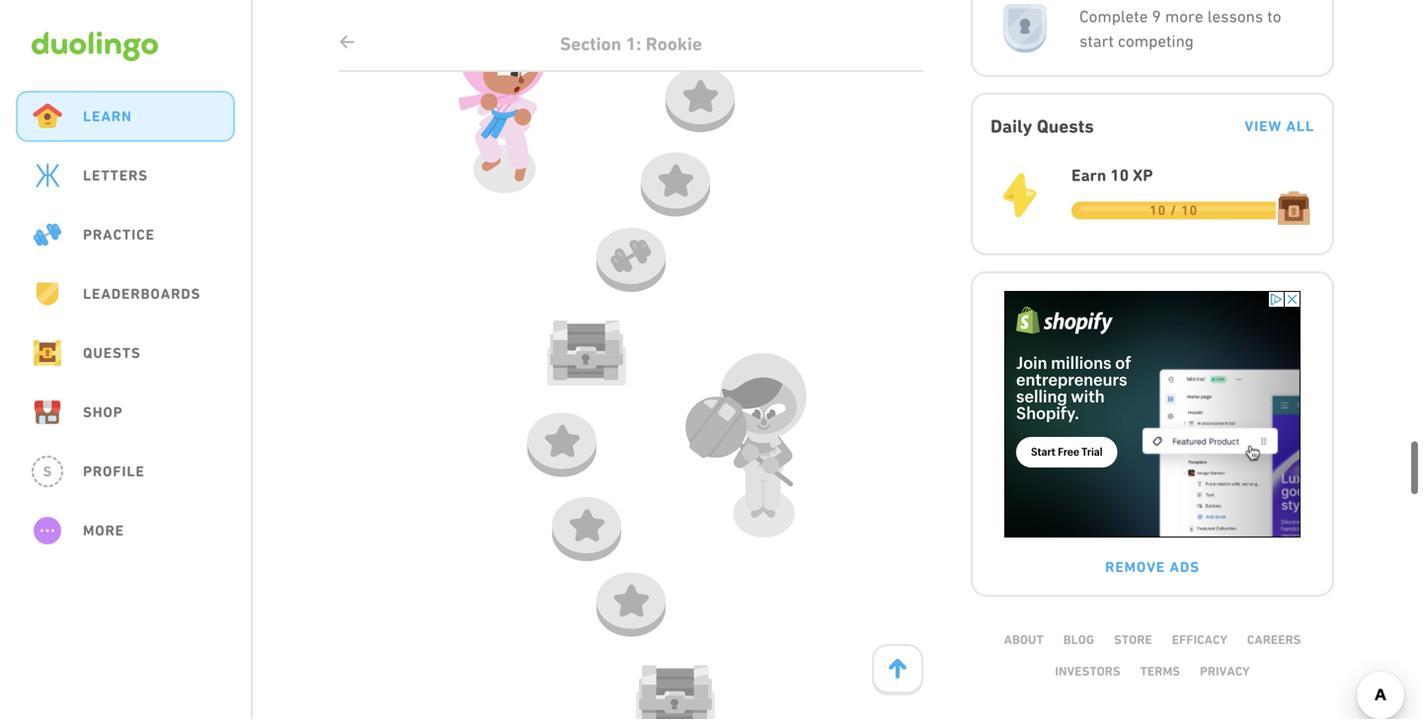 Task type: locate. For each thing, give the bounding box(es) containing it.
9
[[1152, 7, 1161, 26]]

progress bar
[[1072, 202, 1276, 220]]

quests
[[1037, 116, 1094, 137], [83, 345, 141, 362]]

quests up shop
[[83, 345, 141, 362]]

profile
[[83, 463, 145, 480]]

investors
[[1055, 665, 1121, 679]]

view all
[[1245, 118, 1314, 135]]

all
[[1286, 118, 1314, 135]]

view
[[1245, 118, 1282, 135]]

0 vertical spatial chest image
[[636, 0, 715, 48]]

daily quests
[[991, 116, 1094, 137]]

letters link
[[16, 150, 235, 201]]

investors link
[[1055, 665, 1121, 679]]

complete
[[1079, 7, 1148, 26]]

0 horizontal spatial quests
[[83, 345, 141, 362]]

careers link
[[1247, 633, 1301, 648]]

remove
[[1105, 559, 1165, 576]]

store link
[[1114, 633, 1152, 648]]

earn 10 xp
[[1072, 166, 1153, 185]]

remove ads
[[1105, 559, 1200, 576]]

complete 9 more lessons to start competing
[[1079, 7, 1281, 50]]

go to current unit image
[[889, 660, 907, 679]]

careers
[[1247, 633, 1301, 648]]

daily
[[991, 116, 1032, 137]]

chest image
[[636, 0, 715, 48], [547, 309, 626, 398], [636, 654, 715, 720]]

efficacy
[[1172, 633, 1227, 648]]

blog
[[1063, 633, 1094, 648]]

ads
[[1170, 559, 1200, 576]]

lesson image
[[655, 164, 696, 197], [541, 425, 583, 458], [566, 509, 607, 542], [610, 585, 652, 618]]

10
[[1110, 166, 1129, 185]]

quests right daily
[[1037, 116, 1094, 137]]

shop link
[[16, 387, 235, 438]]

1 vertical spatial chest image
[[547, 309, 626, 398]]

0 vertical spatial quests
[[1037, 116, 1094, 137]]

1 vertical spatial quests
[[83, 345, 141, 362]]

learn
[[83, 108, 132, 125]]

letters
[[83, 167, 148, 184]]

lessons
[[1208, 7, 1263, 26]]

more button
[[16, 506, 235, 557]]

about link
[[1004, 633, 1044, 648]]

quests link
[[16, 328, 235, 379]]



Task type: describe. For each thing, give the bounding box(es) containing it.
practice image
[[610, 240, 652, 273]]

view all link
[[1245, 118, 1314, 135]]

terms link
[[1140, 665, 1180, 679]]

privacy link
[[1200, 665, 1250, 679]]

terms
[[1140, 665, 1180, 679]]

s
[[43, 464, 52, 480]]

practice link
[[16, 209, 235, 261]]

xp
[[1133, 166, 1153, 185]]

section 1: rookie
[[560, 33, 702, 55]]

learn link
[[16, 91, 235, 142]]

start
[[1079, 32, 1114, 50]]

efficacy link
[[1172, 633, 1227, 648]]

leaderboards
[[83, 285, 201, 303]]

1 horizontal spatial quests
[[1037, 116, 1094, 137]]

leaderboards link
[[16, 269, 235, 320]]

shop
[[83, 404, 123, 421]]

to
[[1267, 7, 1281, 26]]

more
[[83, 522, 124, 540]]

blog link
[[1063, 633, 1094, 648]]

more
[[1165, 7, 1203, 26]]

about
[[1004, 633, 1044, 648]]

2 vertical spatial chest image
[[636, 654, 715, 720]]

lesson image
[[679, 79, 721, 113]]

privacy
[[1200, 665, 1250, 679]]

practice
[[83, 226, 155, 243]]

store
[[1114, 633, 1152, 648]]

competing
[[1118, 32, 1194, 50]]

earn
[[1072, 166, 1106, 185]]

quests inside the quests link
[[83, 345, 141, 362]]



Task type: vqa. For each thing, say whether or not it's contained in the screenshot.
"skip" button
no



